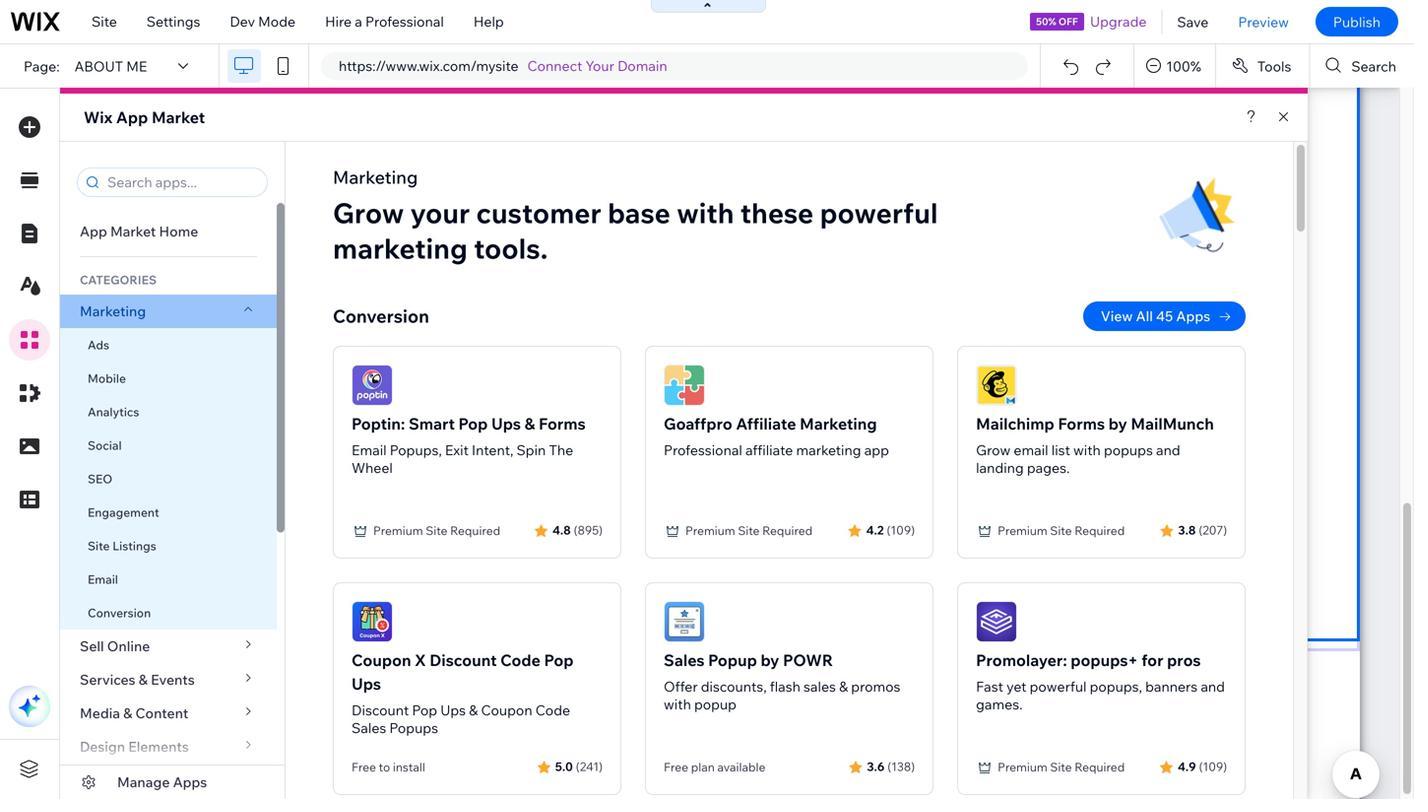 Task type: describe. For each thing, give the bounding box(es) containing it.
ads
[[88, 337, 109, 352]]

promolayer: popups+ for pros logo image
[[976, 601, 1018, 642]]

premium for goaffpro
[[686, 523, 736, 538]]

site for mailchimp
[[1051, 523, 1072, 538]]

discounts,
[[701, 678, 767, 695]]

3.6 (138)
[[867, 759, 915, 774]]

email
[[1014, 441, 1049, 459]]

tools
[[1258, 57, 1292, 75]]

1 vertical spatial ups
[[352, 674, 381, 694]]

https://www.wix.com/mysite
[[339, 57, 519, 74]]

smart
[[409, 414, 455, 434]]

customer
[[476, 196, 602, 230]]

required for marketing
[[763, 523, 813, 538]]

games.
[[976, 696, 1023, 713]]

mailchimp
[[976, 414, 1055, 434]]

promolayer:
[[976, 650, 1068, 670]]

forms inside mailchimp forms by mailmunch grow email list with popups and landing pages.
[[1059, 414, 1106, 434]]

poptin: smart pop ups & forms email popups, exit intent, spin the wheel
[[352, 414, 586, 476]]

design elements
[[80, 738, 189, 755]]

marketing inside goaffpro affiliate marketing professional affiliate marketing app
[[800, 414, 877, 434]]

coupon x discount code pop ups discount pop ups & coupon code sales popups
[[352, 650, 574, 736]]

and for pros
[[1201, 678, 1226, 695]]

0 vertical spatial app
[[116, 107, 148, 127]]

domain
[[618, 57, 668, 74]]

apps inside the 'manage apps' link
[[173, 773, 207, 791]]

pop inside poptin: smart pop ups & forms email popups, exit intent, spin the wheel
[[459, 414, 488, 434]]

50% off
[[1037, 15, 1079, 28]]

0 vertical spatial code
[[501, 650, 541, 670]]

3.8
[[1179, 523, 1196, 537]]

design elements link
[[60, 730, 277, 764]]

by for popup
[[761, 650, 780, 670]]

sales popup by powr offer discounts, flash sales & promos with popup
[[664, 650, 901, 713]]

free for ups
[[352, 760, 376, 774]]

app
[[865, 441, 890, 459]]

powerful inside marketing grow your customer base with these powerful marketing tools.
[[820, 196, 938, 230]]

wix
[[84, 107, 113, 127]]

0 horizontal spatial discount
[[352, 701, 409, 719]]

exit
[[445, 441, 469, 459]]

view all 45 apps
[[1101, 307, 1211, 325]]

marketing inside marketing grow your customer base with these powerful marketing tools.
[[333, 231, 468, 266]]

preview button
[[1224, 0, 1304, 43]]

5.0 (241)
[[555, 759, 603, 774]]

required for email
[[1075, 523, 1125, 538]]

pages.
[[1027, 459, 1070, 476]]

publish
[[1334, 13, 1381, 30]]

email inside poptin: smart pop ups & forms email popups, exit intent, spin the wheel
[[352, 441, 387, 459]]

dev
[[230, 13, 255, 30]]

install
[[393, 760, 425, 774]]

popups,
[[390, 441, 442, 459]]

marketing inside goaffpro affiliate marketing professional affiliate marketing app
[[797, 441, 862, 459]]

100% button
[[1135, 44, 1216, 88]]

ups inside poptin: smart pop ups & forms email popups, exit intent, spin the wheel
[[492, 414, 521, 434]]

save button
[[1163, 0, 1224, 43]]

services & events
[[80, 671, 195, 688]]

upgrade
[[1091, 13, 1147, 30]]

1 horizontal spatial discount
[[430, 650, 497, 670]]

goaffpro affiliate marketing professional affiliate marketing app
[[664, 414, 890, 459]]

4.2
[[867, 523, 884, 537]]

0 horizontal spatial pop
[[412, 701, 438, 719]]

site up about on the left top of page
[[92, 13, 117, 30]]

marketing for marketing
[[80, 302, 146, 320]]

market inside sidebar element
[[110, 223, 156, 240]]

1 vertical spatial pop
[[544, 650, 574, 670]]

tools button
[[1217, 44, 1310, 88]]

social link
[[60, 429, 277, 462]]

site inside sidebar element
[[88, 538, 110, 553]]

sales inside sales popup by powr offer discounts, flash sales & promos with popup
[[664, 650, 705, 670]]

(109) for promolayer: popups+ for pros
[[1200, 759, 1228, 774]]

settings
[[147, 13, 200, 30]]

change
[[624, 534, 674, 551]]

grow inside mailchimp forms by mailmunch grow email list with popups and landing pages.
[[976, 441, 1011, 459]]

tools.
[[474, 231, 548, 266]]

services & events link
[[60, 663, 277, 697]]

3.8 (207)
[[1179, 523, 1228, 537]]

& inside poptin: smart pop ups & forms email popups, exit intent, spin the wheel
[[525, 414, 535, 434]]

4.2 (109)
[[867, 523, 915, 537]]

grow inside marketing grow your customer base with these powerful marketing tools.
[[333, 196, 404, 230]]

dev mode
[[230, 13, 296, 30]]

poptin: smart pop ups & forms logo image
[[352, 365, 393, 406]]

mobile link
[[60, 362, 277, 395]]

engagement
[[88, 505, 159, 520]]

popup
[[695, 696, 737, 713]]

mobile
[[88, 371, 126, 386]]

marketing grow your customer base with these powerful marketing tools.
[[333, 166, 938, 266]]

landing
[[976, 459, 1024, 476]]

sidebar element
[[60, 142, 286, 799]]

0 vertical spatial coupon
[[352, 650, 411, 670]]

analytics
[[88, 404, 139, 419]]

site for goaffpro
[[738, 523, 760, 538]]

4.9 (109)
[[1178, 759, 1228, 774]]

available
[[718, 760, 766, 774]]

banners
[[1146, 678, 1198, 695]]

with inside marketing grow your customer base with these powerful marketing tools.
[[677, 196, 734, 230]]

site listings link
[[60, 529, 277, 563]]

1 horizontal spatial ups
[[441, 701, 466, 719]]

app inside sidebar element
[[80, 223, 107, 240]]

manage
[[117, 773, 170, 791]]

sales
[[804, 678, 836, 695]]

(207)
[[1199, 523, 1228, 537]]

site for promolayer:
[[1051, 760, 1072, 774]]

conversion link
[[60, 596, 277, 630]]

50%
[[1037, 15, 1057, 28]]

100%
[[1167, 57, 1202, 75]]

design
[[80, 738, 125, 755]]

background
[[711, 534, 789, 551]]

ads link
[[60, 328, 277, 362]]

premium site required for forms
[[998, 523, 1125, 538]]

hire a professional
[[325, 13, 444, 30]]

to
[[379, 760, 390, 774]]

4.8 (895)
[[553, 523, 603, 537]]

promolayer: popups+ for pros fast yet powerful popups, banners and games.
[[976, 650, 1226, 713]]

5.0
[[555, 759, 573, 774]]

professional inside goaffpro affiliate marketing professional affiliate marketing app
[[664, 441, 743, 459]]

flash
[[770, 678, 801, 695]]

connect
[[528, 57, 583, 74]]



Task type: vqa. For each thing, say whether or not it's contained in the screenshot.
"text box"
no



Task type: locate. For each thing, give the bounding box(es) containing it.
seo link
[[60, 462, 277, 496]]

offer
[[664, 678, 698, 695]]

2 forms from the left
[[1059, 414, 1106, 434]]

0 horizontal spatial coupon
[[352, 650, 411, 670]]

powerful inside promolayer: popups+ for pros fast yet powerful popups, banners and games.
[[1030, 678, 1087, 695]]

0 horizontal spatial (109)
[[887, 523, 915, 537]]

0 horizontal spatial powerful
[[820, 196, 938, 230]]

your
[[410, 196, 470, 230]]

these
[[741, 196, 814, 230]]

forms up the 'the'
[[539, 414, 586, 434]]

(109) for goaffpro affiliate marketing
[[887, 523, 915, 537]]

1 horizontal spatial sales
[[664, 650, 705, 670]]

services
[[80, 671, 136, 688]]

forms
[[539, 414, 586, 434], [1059, 414, 1106, 434]]

4.9
[[1178, 759, 1197, 774]]

1 vertical spatial (109)
[[1200, 759, 1228, 774]]

all
[[1136, 307, 1154, 325]]

1 vertical spatial app
[[80, 223, 107, 240]]

the
[[549, 441, 574, 459]]

0 vertical spatial market
[[152, 107, 205, 127]]

(109)
[[887, 523, 915, 537], [1200, 759, 1228, 774]]

app right "wix"
[[116, 107, 148, 127]]

analytics link
[[60, 395, 277, 429]]

x
[[415, 650, 426, 670]]

email up wheel
[[352, 441, 387, 459]]

base
[[608, 196, 671, 230]]

0 horizontal spatial strip
[[238, 647, 269, 665]]

fast
[[976, 678, 1004, 695]]

site down affiliate
[[738, 523, 760, 538]]

by for forms
[[1109, 414, 1128, 434]]

sell
[[80, 637, 104, 655]]

0 horizontal spatial professional
[[366, 13, 444, 30]]

2 vertical spatial marketing
[[800, 414, 877, 434]]

mailchimp forms by mailmunch grow email list with popups and landing pages.
[[976, 414, 1215, 476]]

ups
[[492, 414, 521, 434], [352, 674, 381, 694], [441, 701, 466, 719]]

0 vertical spatial email
[[352, 441, 387, 459]]

email
[[352, 441, 387, 459], [88, 572, 118, 587]]

conversion inside sidebar element
[[88, 605, 151, 620]]

required down intent,
[[450, 523, 501, 538]]

0 vertical spatial apps
[[1177, 307, 1211, 325]]

intent,
[[472, 441, 514, 459]]

0 vertical spatial sales
[[664, 650, 705, 670]]

with inside mailchimp forms by mailmunch grow email list with popups and landing pages.
[[1074, 441, 1101, 459]]

premium site required for popups+
[[998, 760, 1125, 774]]

0 vertical spatial by
[[1109, 414, 1128, 434]]

forms inside poptin: smart pop ups & forms email popups, exit intent, spin the wheel
[[539, 414, 586, 434]]

premium
[[373, 523, 423, 538], [686, 523, 736, 538], [998, 523, 1048, 538], [998, 760, 1048, 774]]

0 vertical spatial grow
[[333, 196, 404, 230]]

0 horizontal spatial sales
[[352, 719, 386, 736]]

1 horizontal spatial coupon
[[481, 701, 533, 719]]

(895)
[[574, 523, 603, 537]]

1 horizontal spatial free
[[664, 760, 689, 774]]

forms up "list"
[[1059, 414, 1106, 434]]

0 horizontal spatial by
[[761, 650, 780, 670]]

email down site listings
[[88, 572, 118, 587]]

premium site required down pages.
[[998, 523, 1125, 538]]

2 horizontal spatial ups
[[492, 414, 521, 434]]

premium site required down the exit in the left of the page
[[373, 523, 501, 538]]

(109) right 4.9
[[1200, 759, 1228, 774]]

free for discounts,
[[664, 760, 689, 774]]

spin
[[517, 441, 546, 459]]

goaffpro
[[664, 414, 733, 434]]

market up the search apps... field
[[152, 107, 205, 127]]

apps inside view all 45 apps link
[[1177, 307, 1211, 325]]

list
[[1052, 441, 1071, 459]]

1 vertical spatial marketing
[[80, 302, 146, 320]]

help
[[474, 13, 504, 30]]

conversion up sell online
[[88, 605, 151, 620]]

home
[[159, 223, 198, 240]]

Search apps... field
[[101, 168, 261, 196]]

required down popups,
[[1075, 760, 1125, 774]]

45
[[1157, 307, 1174, 325]]

manage apps link
[[60, 766, 285, 799]]

0 vertical spatial marketing
[[333, 231, 468, 266]]

1 horizontal spatial marketing
[[797, 441, 862, 459]]

2 vertical spatial ups
[[441, 701, 466, 719]]

premium right change
[[686, 523, 736, 538]]

apps right 45
[[1177, 307, 1211, 325]]

2 vertical spatial pop
[[412, 701, 438, 719]]

0 horizontal spatial free
[[352, 760, 376, 774]]

sell online link
[[60, 630, 277, 663]]

& inside sales popup by powr offer discounts, flash sales & promos with popup
[[840, 678, 848, 695]]

free to install
[[352, 760, 425, 774]]

view all 45 apps link
[[1084, 301, 1246, 331]]

hire
[[325, 13, 352, 30]]

1 horizontal spatial (109)
[[1200, 759, 1228, 774]]

marketing inside marketing grow your customer base with these powerful marketing tools.
[[333, 166, 418, 188]]

premium site required down affiliate
[[686, 523, 813, 538]]

pros
[[1168, 650, 1202, 670]]

plan
[[691, 760, 715, 774]]

powr
[[783, 650, 834, 670]]

1 horizontal spatial pop
[[459, 414, 488, 434]]

1 horizontal spatial forms
[[1059, 414, 1106, 434]]

discount up popups
[[352, 701, 409, 719]]

0 vertical spatial conversion
[[333, 305, 429, 327]]

sales up offer
[[664, 650, 705, 670]]

1 vertical spatial by
[[761, 650, 780, 670]]

1 horizontal spatial strip
[[677, 534, 708, 551]]

online
[[107, 637, 150, 655]]

1 horizontal spatial grow
[[976, 441, 1011, 459]]

media & content
[[80, 704, 188, 722]]

with
[[677, 196, 734, 230], [1074, 441, 1101, 459], [664, 696, 691, 713]]

1 horizontal spatial professional
[[664, 441, 743, 459]]

me
[[126, 57, 147, 75]]

about me
[[74, 57, 147, 75]]

publish button
[[1316, 7, 1399, 36]]

0 vertical spatial discount
[[430, 650, 497, 670]]

free left plan
[[664, 760, 689, 774]]

(109) right 4.2
[[887, 523, 915, 537]]

1 horizontal spatial marketing
[[333, 166, 418, 188]]

with inside sales popup by powr offer discounts, flash sales & promos with popup
[[664, 696, 691, 713]]

2 horizontal spatial marketing
[[800, 414, 877, 434]]

1 vertical spatial discount
[[352, 701, 409, 719]]

strip right change
[[677, 534, 708, 551]]

professional right a at the top left
[[366, 13, 444, 30]]

0 horizontal spatial email
[[88, 572, 118, 587]]

1 vertical spatial marketing
[[797, 441, 862, 459]]

required for forms
[[450, 523, 501, 538]]

0 vertical spatial (109)
[[887, 523, 915, 537]]

market left home
[[110, 223, 156, 240]]

search
[[1352, 57, 1397, 75]]

2 vertical spatial with
[[664, 696, 691, 713]]

grow up landing
[[976, 441, 1011, 459]]

sell online
[[80, 637, 150, 655]]

0 horizontal spatial conversion
[[88, 605, 151, 620]]

app up categories
[[80, 223, 107, 240]]

premium down wheel
[[373, 523, 423, 538]]

1 vertical spatial apps
[[173, 773, 207, 791]]

premium for mailchimp
[[998, 523, 1048, 538]]

popups
[[1104, 441, 1154, 459]]

popup
[[709, 650, 758, 670]]

engagement link
[[60, 496, 277, 529]]

change strip background
[[624, 534, 789, 551]]

premium site required for affiliate
[[686, 523, 813, 538]]

sales
[[664, 650, 705, 670], [352, 719, 386, 736]]

save
[[1178, 13, 1209, 30]]

1 horizontal spatial email
[[352, 441, 387, 459]]

0 horizontal spatial marketing
[[333, 231, 468, 266]]

1 vertical spatial conversion
[[88, 605, 151, 620]]

0 vertical spatial and
[[1157, 441, 1181, 459]]

wheel
[[352, 459, 393, 476]]

0 horizontal spatial ups
[[352, 674, 381, 694]]

and down pros
[[1201, 678, 1226, 695]]

premium site required down games.
[[998, 760, 1125, 774]]

site down promolayer: popups+ for pros fast yet powerful popups, banners and games.
[[1051, 760, 1072, 774]]

(241)
[[576, 759, 603, 774]]

0 vertical spatial powerful
[[820, 196, 938, 230]]

1 free from the left
[[352, 760, 376, 774]]

marketing up your on the left of the page
[[333, 166, 418, 188]]

off
[[1059, 15, 1079, 28]]

2 horizontal spatial pop
[[544, 650, 574, 670]]

marketing
[[333, 231, 468, 266], [797, 441, 862, 459]]

premium for poptin:
[[373, 523, 423, 538]]

affiliate
[[736, 414, 797, 434]]

discount right x
[[430, 650, 497, 670]]

& inside coupon x discount code pop ups discount pop ups & coupon code sales popups
[[469, 701, 478, 719]]

conversion up poptin: smart pop ups & forms logo
[[333, 305, 429, 327]]

1 vertical spatial strip
[[238, 647, 269, 665]]

marketing up 'app'
[[800, 414, 877, 434]]

0 horizontal spatial app
[[80, 223, 107, 240]]

email inside sidebar element
[[88, 572, 118, 587]]

0 horizontal spatial grow
[[333, 196, 404, 230]]

app market home
[[80, 223, 198, 240]]

required down affiliate
[[763, 523, 813, 538]]

premium down landing
[[998, 523, 1048, 538]]

1 vertical spatial professional
[[664, 441, 743, 459]]

required down popups
[[1075, 523, 1125, 538]]

popups
[[390, 719, 438, 736]]

with down offer
[[664, 696, 691, 713]]

wix app market
[[84, 107, 205, 127]]

0 vertical spatial strip
[[677, 534, 708, 551]]

1 vertical spatial coupon
[[481, 701, 533, 719]]

premium down games.
[[998, 760, 1048, 774]]

required
[[450, 523, 501, 538], [763, 523, 813, 538], [1075, 523, 1125, 538], [1075, 760, 1125, 774]]

1 forms from the left
[[539, 414, 586, 434]]

0 horizontal spatial apps
[[173, 773, 207, 791]]

code
[[501, 650, 541, 670], [536, 701, 571, 719]]

1 vertical spatial and
[[1201, 678, 1226, 695]]

seo
[[88, 471, 113, 486]]

by up popups
[[1109, 414, 1128, 434]]

1 vertical spatial powerful
[[1030, 678, 1087, 695]]

apps down design elements link
[[173, 773, 207, 791]]

1 horizontal spatial conversion
[[333, 305, 429, 327]]

with right "list"
[[1074, 441, 1101, 459]]

0 vertical spatial professional
[[366, 13, 444, 30]]

promos
[[852, 678, 901, 695]]

market
[[152, 107, 205, 127], [110, 223, 156, 240]]

required for yet
[[1075, 760, 1125, 774]]

with right base
[[677, 196, 734, 230]]

listings
[[113, 538, 156, 553]]

premium site required for smart
[[373, 523, 501, 538]]

sales inside coupon x discount code pop ups discount pop ups & coupon code sales popups
[[352, 719, 386, 736]]

1 horizontal spatial powerful
[[1030, 678, 1087, 695]]

1 vertical spatial market
[[110, 223, 156, 240]]

1 horizontal spatial by
[[1109, 414, 1128, 434]]

affiliate
[[746, 441, 793, 459]]

1 vertical spatial code
[[536, 701, 571, 719]]

1 horizontal spatial app
[[116, 107, 148, 127]]

free
[[352, 760, 376, 774], [664, 760, 689, 774]]

sales popup by powr logo image
[[664, 601, 705, 642]]

conversion
[[333, 305, 429, 327], [88, 605, 151, 620]]

1 horizontal spatial apps
[[1177, 307, 1211, 325]]

0 vertical spatial ups
[[492, 414, 521, 434]]

free left "to"
[[352, 760, 376, 774]]

0 horizontal spatial forms
[[539, 414, 586, 434]]

professional
[[366, 13, 444, 30], [664, 441, 743, 459]]

0 vertical spatial pop
[[459, 414, 488, 434]]

site for poptin:
[[426, 523, 448, 538]]

poptin:
[[352, 414, 405, 434]]

popups+
[[1071, 650, 1139, 670]]

professional down goaffpro
[[664, 441, 743, 459]]

site down pages.
[[1051, 523, 1072, 538]]

sales up "to"
[[352, 719, 386, 736]]

marketing down your on the left of the page
[[333, 231, 468, 266]]

marketing inside marketing link
[[80, 302, 146, 320]]

elements
[[128, 738, 189, 755]]

by inside sales popup by powr offer discounts, flash sales & promos with popup
[[761, 650, 780, 670]]

by up flash
[[761, 650, 780, 670]]

goaffpro affiliate marketing logo image
[[664, 365, 705, 406]]

and for mailmunch
[[1157, 441, 1181, 459]]

and inside promolayer: popups+ for pros fast yet powerful popups, banners and games.
[[1201, 678, 1226, 695]]

(138)
[[888, 759, 915, 774]]

grow left your on the left of the page
[[333, 196, 404, 230]]

coupon x discount code pop ups logo image
[[352, 601, 393, 642]]

premium for promolayer:
[[998, 760, 1048, 774]]

0 horizontal spatial and
[[1157, 441, 1181, 459]]

3.6
[[867, 759, 885, 774]]

site down the exit in the left of the page
[[426, 523, 448, 538]]

and down the mailmunch
[[1157, 441, 1181, 459]]

marketing down categories
[[80, 302, 146, 320]]

marketing link
[[60, 295, 277, 328]]

https://www.wix.com/mysite connect your domain
[[339, 57, 668, 74]]

1 vertical spatial sales
[[352, 719, 386, 736]]

1 horizontal spatial and
[[1201, 678, 1226, 695]]

0 vertical spatial with
[[677, 196, 734, 230]]

strip down the 'conversion' link
[[238, 647, 269, 665]]

app
[[116, 107, 148, 127], [80, 223, 107, 240]]

content
[[135, 704, 188, 722]]

by inside mailchimp forms by mailmunch grow email list with popups and landing pages.
[[1109, 414, 1128, 434]]

coupon
[[352, 650, 411, 670], [481, 701, 533, 719]]

mailchimp forms by mailmunch logo image
[[976, 365, 1018, 406]]

1 vertical spatial with
[[1074, 441, 1101, 459]]

categories
[[80, 272, 157, 287]]

and inside mailchimp forms by mailmunch grow email list with popups and landing pages.
[[1157, 441, 1181, 459]]

1 vertical spatial grow
[[976, 441, 1011, 459]]

popups,
[[1090, 678, 1143, 695]]

marketing left 'app'
[[797, 441, 862, 459]]

2 free from the left
[[664, 760, 689, 774]]

1 vertical spatial email
[[88, 572, 118, 587]]

site left listings
[[88, 538, 110, 553]]

0 vertical spatial marketing
[[333, 166, 418, 188]]

0 horizontal spatial marketing
[[80, 302, 146, 320]]

marketing for marketing grow your customer base with these powerful marketing tools.
[[333, 166, 418, 188]]



